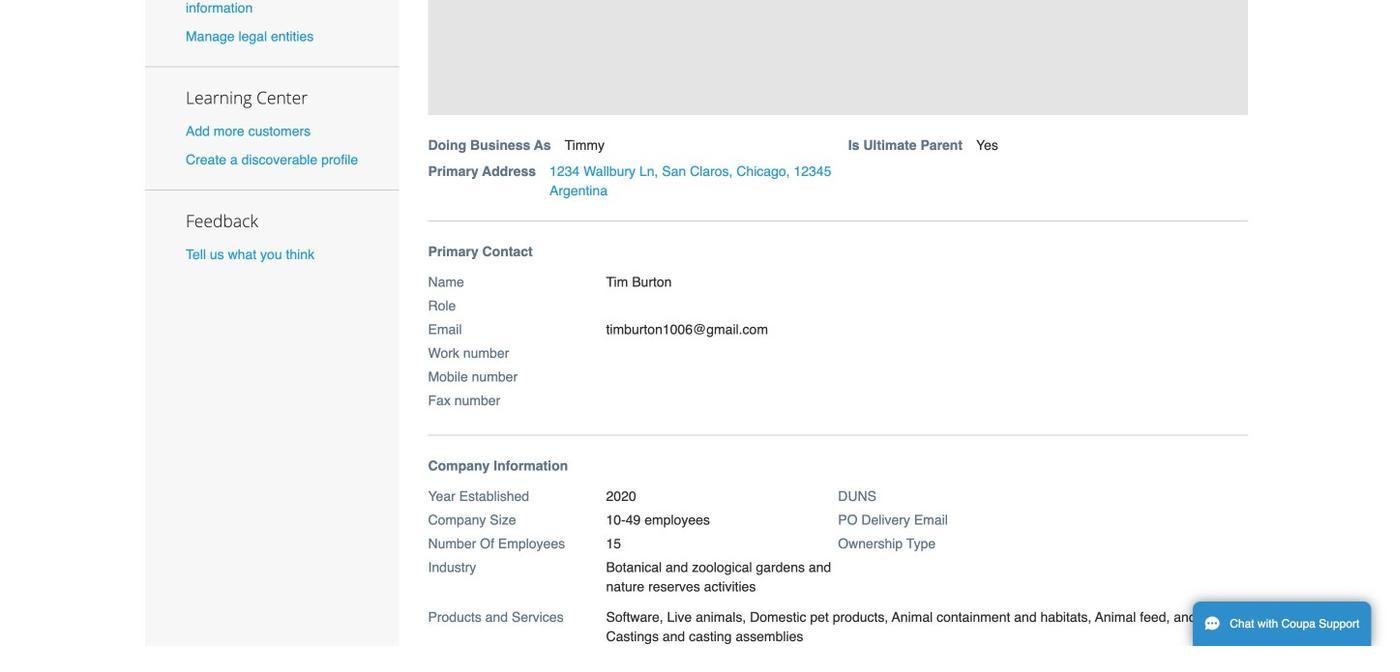 Task type: locate. For each thing, give the bounding box(es) containing it.
banner
[[421, 0, 1269, 222]]



Task type: describe. For each thing, give the bounding box(es) containing it.
background image
[[428, 0, 1248, 115]]



Task type: vqa. For each thing, say whether or not it's contained in the screenshot.
banner
yes



